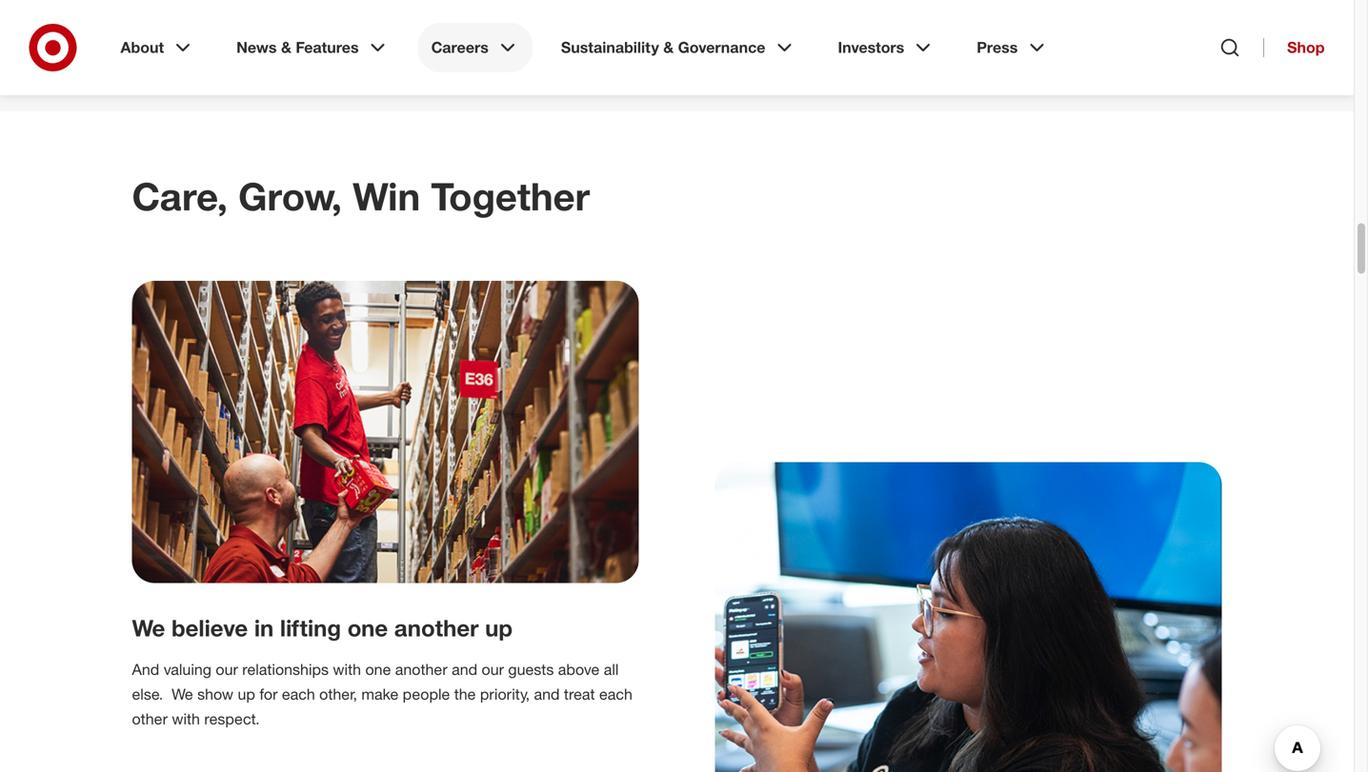 Task type: describe. For each thing, give the bounding box(es) containing it.
people
[[403, 686, 450, 704]]

news & features link
[[223, 23, 403, 72]]

about
[[121, 38, 164, 57]]

believe
[[172, 615, 248, 642]]

shop
[[1288, 38, 1325, 57]]

valuing
[[164, 661, 212, 679]]

1 our from the left
[[216, 661, 238, 679]]

else.
[[132, 686, 163, 704]]

shop link
[[1264, 38, 1325, 57]]

sustainability & governance
[[561, 38, 766, 57]]

how
[[635, 19, 666, 38]]

win
[[353, 173, 421, 220]]

show
[[197, 686, 234, 704]]

learn
[[502, 19, 543, 38]]

news & features
[[236, 38, 359, 57]]

another inside and valuing our relationships with one another and our guests above all else.  we show up for each other, make people the priority, and treat each other with respect.
[[395, 661, 448, 679]]

other
[[132, 710, 168, 729]]

with inside the learn more about how you can grow with target link
[[772, 19, 803, 38]]

lifting
[[280, 615, 341, 642]]

learn more about how you can grow with target link
[[474, 7, 880, 50]]

grow,
[[238, 173, 342, 220]]

news
[[236, 38, 277, 57]]

can
[[701, 19, 727, 38]]

in
[[254, 615, 274, 642]]

& for features
[[281, 38, 292, 57]]

1 horizontal spatial up
[[485, 615, 513, 642]]

1 vertical spatial and
[[534, 686, 560, 704]]

press link
[[964, 23, 1062, 72]]

careers
[[431, 38, 489, 57]]

we believe in lifting one another up
[[132, 615, 513, 642]]

grow
[[731, 19, 768, 38]]

make
[[362, 686, 399, 704]]

press
[[977, 38, 1018, 57]]

investors
[[838, 38, 905, 57]]

and valuing our relationships with one another and our guests above all else.  we show up for each other, make people the priority, and treat each other with respect.
[[132, 661, 633, 729]]

together
[[431, 173, 590, 220]]

guests
[[508, 661, 554, 679]]



Task type: vqa. For each thing, say whether or not it's contained in the screenshot.
another to the top
yes



Task type: locate. For each thing, give the bounding box(es) containing it.
treat
[[564, 686, 595, 704]]

&
[[281, 38, 292, 57], [664, 38, 674, 57]]

sustainability
[[561, 38, 659, 57]]

0 horizontal spatial with
[[172, 710, 200, 729]]

0 horizontal spatial our
[[216, 661, 238, 679]]

2 vertical spatial with
[[172, 710, 200, 729]]

0 horizontal spatial each
[[282, 686, 315, 704]]

one
[[348, 615, 388, 642], [365, 661, 391, 679]]

our
[[216, 661, 238, 679], [482, 661, 504, 679]]

0 horizontal spatial and
[[452, 661, 478, 679]]

we
[[132, 615, 165, 642]]

1 vertical spatial up
[[238, 686, 255, 704]]

0 vertical spatial and
[[452, 661, 478, 679]]

about
[[589, 19, 631, 38]]

investors link
[[825, 23, 949, 72]]

with
[[772, 19, 803, 38], [333, 661, 361, 679], [172, 710, 200, 729]]

1 horizontal spatial &
[[664, 38, 674, 57]]

and
[[132, 661, 159, 679]]

target
[[807, 19, 852, 38]]

with right grow
[[772, 19, 803, 38]]

our up priority,
[[482, 661, 504, 679]]

another
[[394, 615, 479, 642], [395, 661, 448, 679]]

& right news
[[281, 38, 292, 57]]

priority,
[[480, 686, 530, 704]]

1 horizontal spatial and
[[534, 686, 560, 704]]

one inside and valuing our relationships with one another and our guests above all else.  we show up for each other, make people the priority, and treat each other with respect.
[[365, 661, 391, 679]]

you
[[670, 19, 696, 38]]

each
[[282, 686, 315, 704], [599, 686, 633, 704]]

other,
[[319, 686, 357, 704]]

up left for
[[238, 686, 255, 704]]

for
[[260, 686, 278, 704]]

up inside and valuing our relationships with one another and our guests above all else.  we show up for each other, make people the priority, and treat each other with respect.
[[238, 686, 255, 704]]

0 vertical spatial with
[[772, 19, 803, 38]]

care, grow, win together
[[132, 173, 590, 220]]

0 vertical spatial up
[[485, 615, 513, 642]]

1 vertical spatial with
[[333, 661, 361, 679]]

2 our from the left
[[482, 661, 504, 679]]

care,
[[132, 173, 228, 220]]

and
[[452, 661, 478, 679], [534, 686, 560, 704]]

governance
[[678, 38, 766, 57]]

1 horizontal spatial with
[[333, 661, 361, 679]]

relationships
[[242, 661, 329, 679]]

the
[[454, 686, 476, 704]]

respect.
[[204, 710, 260, 729]]

with up other,
[[333, 661, 361, 679]]

0 vertical spatial one
[[348, 615, 388, 642]]

above
[[558, 661, 600, 679]]

0 horizontal spatial &
[[281, 38, 292, 57]]

up
[[485, 615, 513, 642], [238, 686, 255, 704]]

1 horizontal spatial our
[[482, 661, 504, 679]]

one up "make"
[[365, 661, 391, 679]]

1 horizontal spatial each
[[599, 686, 633, 704]]

with right 'other'
[[172, 710, 200, 729]]

1 vertical spatial one
[[365, 661, 391, 679]]

1 & from the left
[[281, 38, 292, 57]]

& for governance
[[664, 38, 674, 57]]

each down relationships
[[282, 686, 315, 704]]

up up the guests
[[485, 615, 513, 642]]

and up the 'the'
[[452, 661, 478, 679]]

learn more about how you can grow with target
[[502, 19, 852, 38]]

and down the guests
[[534, 686, 560, 704]]

1 each from the left
[[282, 686, 315, 704]]

& down learn more about how you can grow with target
[[664, 38, 674, 57]]

2 each from the left
[[599, 686, 633, 704]]

2 horizontal spatial with
[[772, 19, 803, 38]]

0 vertical spatial another
[[394, 615, 479, 642]]

2 & from the left
[[664, 38, 674, 57]]

1 vertical spatial another
[[395, 661, 448, 679]]

all
[[604, 661, 619, 679]]

about link
[[107, 23, 208, 72]]

more
[[548, 19, 585, 38]]

careers link
[[418, 23, 533, 72]]

one right lifting
[[348, 615, 388, 642]]

our up 'show'
[[216, 661, 238, 679]]

sustainability & governance link
[[548, 23, 810, 72]]

features
[[296, 38, 359, 57]]

each down the all
[[599, 686, 633, 704]]

0 horizontal spatial up
[[238, 686, 255, 704]]



